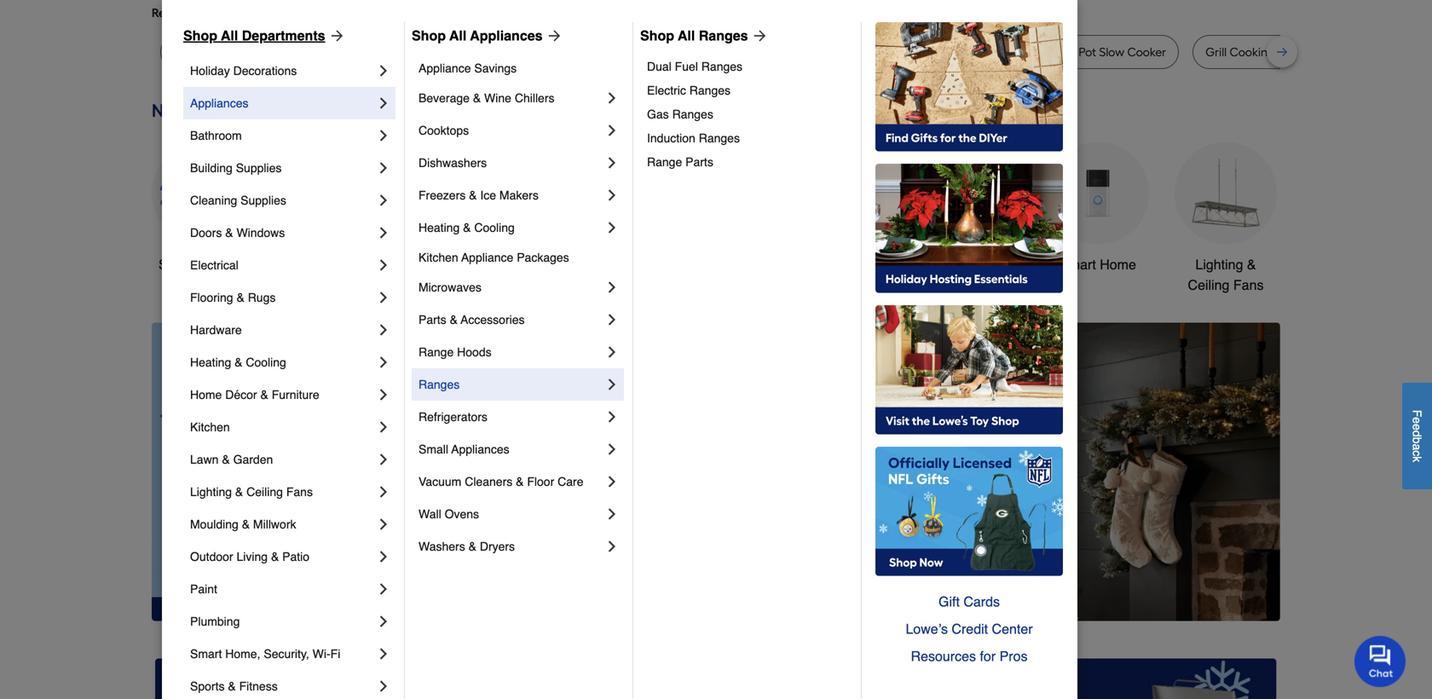 Task type: vqa. For each thing, say whether or not it's contained in the screenshot.
triple
yes



Task type: locate. For each thing, give the bounding box(es) containing it.
outdoor up equipment
[[794, 257, 843, 272]]

1 horizontal spatial cooker
[[1128, 45, 1167, 59]]

range hoods
[[419, 345, 492, 359]]

2 e from the top
[[1411, 424, 1424, 430]]

appliance
[[419, 61, 471, 75], [461, 251, 514, 264]]

plumbing
[[190, 615, 240, 628]]

induction ranges link
[[647, 126, 849, 150]]

ranges down new deals every day during 25 days of deals image
[[699, 131, 740, 145]]

1 horizontal spatial for
[[980, 648, 996, 664]]

chevron right image for cleaning supplies
[[375, 192, 392, 209]]

1 horizontal spatial bathroom link
[[919, 142, 1021, 275]]

cooling up kitchen appliance packages
[[474, 221, 515, 234]]

heating & cooling up the décor
[[190, 356, 286, 369]]

shop all departments
[[183, 28, 325, 43]]

crock pot cooking pot
[[787, 45, 908, 59]]

1 horizontal spatial bathroom
[[941, 257, 1000, 272]]

wall ovens link
[[419, 498, 604, 530]]

home décor & furniture link
[[190, 379, 375, 411]]

1 horizontal spatial cooking
[[1230, 45, 1275, 59]]

range
[[647, 155, 682, 169], [419, 345, 454, 359]]

0 horizontal spatial arrow right image
[[325, 27, 346, 44]]

ranges down the dual fuel ranges
[[690, 84, 731, 97]]

1 shop from the left
[[183, 28, 217, 43]]

decorations
[[233, 64, 297, 78], [550, 277, 623, 293]]

c
[[1411, 450, 1424, 456]]

heating & cooling link
[[419, 211, 604, 244], [190, 346, 375, 379]]

1 vertical spatial appliances
[[190, 96, 249, 110]]

0 vertical spatial outdoor
[[794, 257, 843, 272]]

all up fuel
[[678, 28, 695, 43]]

cooker
[[432, 45, 471, 59], [1128, 45, 1167, 59]]

supplies up windows
[[241, 194, 286, 207]]

kitchen up lawn
[[190, 420, 230, 434]]

1 horizontal spatial cooling
[[474, 221, 515, 234]]

shop for shop all appliances
[[412, 28, 446, 43]]

holiday
[[190, 64, 230, 78]]

0 horizontal spatial fans
[[286, 485, 313, 499]]

kitchen appliance packages link
[[419, 244, 621, 271]]

outdoor for outdoor tools & equipment
[[794, 257, 843, 272]]

1 horizontal spatial lighting
[[1196, 257, 1244, 272]]

chevron right image for sports & fitness
[[375, 678, 392, 695]]

up to 30 percent off select grills and accessories. image
[[921, 658, 1277, 699]]

2 shop from the left
[[412, 28, 446, 43]]

appliance down triple slow cooker
[[419, 61, 471, 75]]

0 horizontal spatial lighting & ceiling fans link
[[190, 476, 375, 508]]

2 pot from the left
[[891, 45, 908, 59]]

0 vertical spatial lighting
[[1196, 257, 1244, 272]]

e
[[1411, 417, 1424, 424], [1411, 424, 1424, 430]]

shop
[[183, 28, 217, 43], [412, 28, 446, 43], [640, 28, 674, 43]]

find gifts for the diyer. image
[[876, 22, 1063, 152]]

chevron right image for wall ovens 'link'
[[604, 506, 621, 523]]

kitchen up microwaves
[[419, 251, 458, 264]]

1 vertical spatial heating
[[190, 356, 231, 369]]

arrow right image down the you
[[325, 27, 346, 44]]

4 pot from the left
[[1079, 45, 1096, 59]]

appliances down holiday
[[190, 96, 249, 110]]

smart
[[1060, 257, 1096, 272], [190, 647, 222, 661]]

new deals every day during 25 days of deals image
[[152, 96, 1281, 125]]

1 vertical spatial kitchen
[[190, 420, 230, 434]]

ranges up 'induction ranges'
[[672, 107, 713, 121]]

1 vertical spatial range
[[419, 345, 454, 359]]

3 shop from the left
[[640, 28, 674, 43]]

1 vertical spatial smart
[[190, 647, 222, 661]]

heating & cooling link down makers
[[419, 211, 604, 244]]

1 horizontal spatial lighting & ceiling fans
[[1188, 257, 1264, 293]]

e up d
[[1411, 417, 1424, 424]]

0 horizontal spatial parts
[[419, 313, 447, 327]]

0 horizontal spatial kitchen
[[190, 420, 230, 434]]

rack
[[1377, 45, 1404, 59]]

1 vertical spatial ceiling
[[247, 485, 283, 499]]

for inside heading
[[289, 6, 304, 20]]

shop all ranges link
[[640, 26, 769, 46]]

3 pot from the left
[[987, 45, 1005, 59]]

1 horizontal spatial smart
[[1060, 257, 1096, 272]]

outdoor inside outdoor tools & equipment
[[794, 257, 843, 272]]

kitchen for kitchen appliance packages
[[419, 251, 458, 264]]

1 pot from the left
[[822, 45, 839, 59]]

triple
[[371, 45, 401, 59]]

0 horizontal spatial decorations
[[233, 64, 297, 78]]

1 e from the top
[[1411, 417, 1424, 424]]

cooker up the "appliance savings"
[[432, 45, 471, 59]]

1 vertical spatial lighting
[[190, 485, 232, 499]]

range left "hoods"
[[419, 345, 454, 359]]

hoods
[[457, 345, 492, 359]]

1 vertical spatial heating & cooling link
[[190, 346, 375, 379]]

lighting & ceiling fans
[[1188, 257, 1264, 293], [190, 485, 313, 499]]

arrow right image
[[325, 27, 346, 44], [543, 27, 563, 44]]

arrow right image inside shop all departments link
[[325, 27, 346, 44]]

accessories
[[461, 313, 525, 327]]

0 vertical spatial ceiling
[[1188, 277, 1230, 293]]

&
[[1312, 45, 1321, 59], [473, 91, 481, 105], [469, 188, 477, 202], [463, 221, 471, 234], [225, 226, 233, 240], [882, 257, 891, 272], [1247, 257, 1256, 272], [237, 291, 245, 304], [450, 313, 458, 327], [235, 356, 243, 369], [260, 388, 268, 402], [222, 453, 230, 466], [516, 475, 524, 489], [235, 485, 243, 499], [242, 518, 250, 531], [469, 540, 477, 553], [271, 550, 279, 564], [228, 680, 236, 693]]

arrow right image inside shop all appliances link
[[543, 27, 563, 44]]

chevron right image for refrigerators link
[[604, 408, 621, 425]]

wall ovens
[[419, 507, 479, 521]]

2 vertical spatial appliances
[[451, 443, 510, 456]]

shop all appliances
[[412, 28, 543, 43]]

pot for crock pot cooking pot
[[822, 45, 839, 59]]

chevron right image for appliances link
[[375, 95, 392, 112]]

supplies
[[236, 161, 282, 175], [241, 194, 286, 207]]

chevron right image for kitchen link
[[375, 419, 392, 436]]

heating for the leftmost heating & cooling link
[[190, 356, 231, 369]]

shop for shop all departments
[[183, 28, 217, 43]]

1 horizontal spatial outdoor
[[794, 257, 843, 272]]

range parts
[[647, 155, 713, 169]]

0 horizontal spatial arrow right image
[[748, 27, 769, 44]]

chevron right image for vacuum cleaners & floor care link
[[604, 473, 621, 490]]

recommended searches for you
[[152, 6, 327, 20]]

1 horizontal spatial home
[[1100, 257, 1136, 272]]

electric ranges link
[[647, 78, 849, 102]]

tools up equipment
[[847, 257, 878, 272]]

1 horizontal spatial heating & cooling
[[419, 221, 515, 234]]

1 vertical spatial arrow right image
[[1249, 472, 1266, 489]]

instant pot
[[947, 45, 1005, 59]]

1 vertical spatial home
[[190, 388, 222, 402]]

1 horizontal spatial shop
[[412, 28, 446, 43]]

ranges up refrigerators
[[419, 378, 460, 391]]

75 percent off all artificial christmas trees, holiday lights and more. image
[[454, 323, 1281, 621]]

1 horizontal spatial ceiling
[[1188, 277, 1230, 293]]

fans
[[1234, 277, 1264, 293], [286, 485, 313, 499]]

departments
[[242, 28, 325, 43]]

smart home link
[[1047, 142, 1149, 275]]

0 vertical spatial appliance
[[419, 61, 471, 75]]

ceiling inside lighting & ceiling fans
[[1188, 277, 1230, 293]]

1 vertical spatial cooling
[[246, 356, 286, 369]]

chevron right image
[[375, 62, 392, 79], [604, 122, 621, 139], [375, 127, 392, 144], [375, 159, 392, 176], [604, 187, 621, 204], [375, 192, 392, 209], [604, 279, 621, 296], [375, 321, 392, 338], [604, 344, 621, 361], [375, 483, 392, 500], [375, 548, 392, 565], [375, 678, 392, 695]]

1 vertical spatial appliance
[[461, 251, 514, 264]]

for
[[289, 6, 304, 20], [980, 648, 996, 664]]

ceiling
[[1188, 277, 1230, 293], [247, 485, 283, 499]]

crock right instant pot
[[1044, 45, 1076, 59]]

0 vertical spatial fans
[[1234, 277, 1264, 293]]

0 vertical spatial arrow right image
[[748, 27, 769, 44]]

recommended searches for you heading
[[152, 4, 1281, 21]]

chevron right image for ranges link
[[604, 376, 621, 393]]

equipment
[[810, 277, 875, 293]]

1 horizontal spatial decorations
[[550, 277, 623, 293]]

0 vertical spatial heating
[[419, 221, 460, 234]]

chevron right image for range hoods
[[604, 344, 621, 361]]

0 vertical spatial home
[[1100, 257, 1136, 272]]

chevron right image
[[604, 90, 621, 107], [375, 95, 392, 112], [604, 154, 621, 171], [604, 219, 621, 236], [375, 224, 392, 241], [375, 257, 392, 274], [375, 289, 392, 306], [604, 311, 621, 328], [375, 354, 392, 371], [604, 376, 621, 393], [375, 386, 392, 403], [604, 408, 621, 425], [375, 419, 392, 436], [604, 441, 621, 458], [375, 451, 392, 468], [604, 473, 621, 490], [604, 506, 621, 523], [375, 516, 392, 533], [604, 538, 621, 555], [375, 581, 392, 598], [375, 613, 392, 630], [375, 645, 392, 662]]

1 vertical spatial supplies
[[241, 194, 286, 207]]

2 cooker from the left
[[1128, 45, 1167, 59]]

chevron right image for building supplies
[[375, 159, 392, 176]]

1 arrow right image from the left
[[325, 27, 346, 44]]

all right shop
[[194, 257, 209, 272]]

chevron right image for bathroom
[[375, 127, 392, 144]]

small
[[419, 443, 448, 456]]

you
[[307, 6, 327, 20]]

shop up dual
[[640, 28, 674, 43]]

heating & cooling down freezers & ice makers
[[419, 221, 515, 234]]

lawn & garden link
[[190, 443, 375, 476]]

chevron right image for doors & windows link
[[375, 224, 392, 241]]

0 horizontal spatial smart
[[190, 647, 222, 661]]

induction ranges
[[647, 131, 740, 145]]

0 vertical spatial cooling
[[474, 221, 515, 234]]

chevron right image for plumbing link
[[375, 613, 392, 630]]

fans inside lighting & ceiling fans
[[1234, 277, 1264, 293]]

appliances up arrow left icon
[[451, 443, 510, 456]]

e up b
[[1411, 424, 1424, 430]]

1 vertical spatial decorations
[[550, 277, 623, 293]]

chevron right image for the "dishwashers" link
[[604, 154, 621, 171]]

2 arrow right image from the left
[[543, 27, 563, 44]]

arrow left image
[[469, 472, 486, 489]]

grill
[[1206, 45, 1227, 59]]

arrow right image
[[748, 27, 769, 44], [1249, 472, 1266, 489]]

wall
[[419, 507, 441, 521]]

ranges link
[[419, 368, 604, 401]]

lowe's
[[906, 621, 948, 637]]

chevron right image for moulding & millwork link
[[375, 516, 392, 533]]

decorations down christmas
[[550, 277, 623, 293]]

parts down 'induction ranges'
[[686, 155, 713, 169]]

dishwashers
[[419, 156, 487, 170]]

0 horizontal spatial for
[[289, 6, 304, 20]]

refrigerators link
[[419, 401, 604, 433]]

freezers & ice makers
[[419, 188, 539, 202]]

shop up triple slow cooker
[[412, 28, 446, 43]]

shop for shop all ranges
[[640, 28, 674, 43]]

1 horizontal spatial range
[[647, 155, 682, 169]]

0 horizontal spatial cooling
[[246, 356, 286, 369]]

0 vertical spatial heating & cooling
[[419, 221, 515, 234]]

1 tools from the left
[[443, 257, 475, 272]]

1 horizontal spatial crock
[[1044, 45, 1076, 59]]

1 vertical spatial outdoor
[[190, 550, 233, 564]]

1 horizontal spatial tools
[[847, 257, 878, 272]]

patio
[[282, 550, 310, 564]]

pot
[[822, 45, 839, 59], [891, 45, 908, 59], [987, 45, 1005, 59], [1079, 45, 1096, 59]]

security,
[[264, 647, 309, 661]]

1 vertical spatial parts
[[419, 313, 447, 327]]

2 crock from the left
[[1044, 45, 1076, 59]]

shop all deals
[[159, 257, 247, 272]]

1 horizontal spatial heating & cooling link
[[419, 211, 604, 244]]

supplies for cleaning supplies
[[241, 194, 286, 207]]

1 horizontal spatial fans
[[1234, 277, 1264, 293]]

cleaning
[[190, 194, 237, 207]]

0 horizontal spatial heating
[[190, 356, 231, 369]]

arrow right image inside shop all ranges link
[[748, 27, 769, 44]]

lighting inside lighting & ceiling fans
[[1196, 257, 1244, 272]]

1 vertical spatial fans
[[286, 485, 313, 499]]

all up the "appliance savings"
[[449, 28, 467, 43]]

heating & cooling link up furniture at the bottom of the page
[[190, 346, 375, 379]]

appliances inside small appliances link
[[451, 443, 510, 456]]

appliance up microwaves link
[[461, 251, 514, 264]]

chevron right image for outdoor living & patio
[[375, 548, 392, 565]]

for left the you
[[289, 6, 304, 20]]

chat invite button image
[[1355, 635, 1407, 687]]

outdoor down moulding
[[190, 550, 233, 564]]

all for deals
[[194, 257, 209, 272]]

vacuum cleaners & floor care
[[419, 475, 584, 489]]

smart home, security, wi-fi
[[190, 647, 340, 661]]

0 vertical spatial lighting & ceiling fans
[[1188, 257, 1264, 293]]

chevron right image for the topmost heating & cooling link
[[604, 219, 621, 236]]

0 horizontal spatial cooking
[[842, 45, 888, 59]]

2 horizontal spatial shop
[[640, 28, 674, 43]]

0 vertical spatial smart
[[1060, 257, 1096, 272]]

parts
[[686, 155, 713, 169], [419, 313, 447, 327]]

microwave
[[510, 45, 569, 59]]

parts down microwaves
[[419, 313, 447, 327]]

heating & cooling for the leftmost heating & cooling link
[[190, 356, 286, 369]]

heating down freezers
[[419, 221, 460, 234]]

beverage & wine chillers link
[[419, 82, 604, 114]]

tools up microwaves
[[443, 257, 475, 272]]

kitchen for kitchen
[[190, 420, 230, 434]]

2 tools from the left
[[847, 257, 878, 272]]

small appliances
[[419, 443, 510, 456]]

beverage & wine chillers
[[419, 91, 555, 105]]

cooling for the topmost heating & cooling link
[[474, 221, 515, 234]]

cards
[[964, 594, 1000, 610]]

0 vertical spatial bathroom
[[190, 129, 242, 142]]

0 vertical spatial kitchen
[[419, 251, 458, 264]]

0 vertical spatial for
[[289, 6, 304, 20]]

ranges inside "link"
[[699, 131, 740, 145]]

slow
[[403, 45, 429, 59], [1099, 45, 1125, 59]]

all for appliances
[[449, 28, 467, 43]]

chevron right image for cooktops
[[604, 122, 621, 139]]

appliance savings link
[[419, 55, 621, 82]]

heating & cooling for the topmost heating & cooling link
[[419, 221, 515, 234]]

1 horizontal spatial kitchen
[[419, 251, 458, 264]]

home décor & furniture
[[190, 388, 319, 402]]

0 horizontal spatial bathroom
[[190, 129, 242, 142]]

1 horizontal spatial arrow right image
[[1249, 472, 1266, 489]]

0 horizontal spatial tools
[[443, 257, 475, 272]]

chevron right image for freezers & ice makers
[[604, 187, 621, 204]]

appliances up savings
[[470, 28, 543, 43]]

furniture
[[272, 388, 319, 402]]

shop down "recommended"
[[183, 28, 217, 43]]

0 horizontal spatial lighting & ceiling fans
[[190, 485, 313, 499]]

crock
[[787, 45, 819, 59], [1044, 45, 1076, 59]]

0 horizontal spatial heating & cooling
[[190, 356, 286, 369]]

0 horizontal spatial slow
[[403, 45, 429, 59]]

outdoor
[[794, 257, 843, 272], [190, 550, 233, 564]]

doors & windows link
[[190, 217, 375, 249]]

tools
[[443, 257, 475, 272], [847, 257, 878, 272]]

arrow right image up microwave
[[543, 27, 563, 44]]

1 horizontal spatial heating
[[419, 221, 460, 234]]

0 vertical spatial range
[[647, 155, 682, 169]]

1 horizontal spatial slow
[[1099, 45, 1125, 59]]

0 vertical spatial lighting & ceiling fans link
[[1175, 142, 1277, 295]]

1 vertical spatial heating & cooling
[[190, 356, 286, 369]]

all down recommended searches for you
[[221, 28, 238, 43]]

1 horizontal spatial arrow right image
[[543, 27, 563, 44]]

chevron right image for flooring & rugs "link"
[[375, 289, 392, 306]]

0 vertical spatial parts
[[686, 155, 713, 169]]

0 horizontal spatial shop
[[183, 28, 217, 43]]

1 vertical spatial lighting & ceiling fans
[[190, 485, 313, 499]]

1 vertical spatial for
[[980, 648, 996, 664]]

supplies up cleaning supplies
[[236, 161, 282, 175]]

crock up electric ranges link
[[787, 45, 819, 59]]

1 vertical spatial lighting & ceiling fans link
[[190, 476, 375, 508]]

flooring & rugs
[[190, 291, 276, 304]]

outdoor living & patio
[[190, 550, 310, 564]]

chevron right image for smart home, security, wi-fi link
[[375, 645, 392, 662]]

dual fuel ranges link
[[647, 55, 849, 78]]

for left the pros
[[980, 648, 996, 664]]

hardware
[[190, 323, 242, 337]]

d
[[1411, 430, 1424, 437]]

electric ranges
[[647, 84, 731, 97]]

range down induction
[[647, 155, 682, 169]]

range hoods link
[[419, 336, 604, 368]]

0 horizontal spatial range
[[419, 345, 454, 359]]

cooker left grill
[[1128, 45, 1167, 59]]

1 horizontal spatial parts
[[686, 155, 713, 169]]

0 horizontal spatial crock
[[787, 45, 819, 59]]

chevron right image for microwaves
[[604, 279, 621, 296]]

chevron right image for beverage & wine chillers link
[[604, 90, 621, 107]]

0 horizontal spatial outdoor
[[190, 550, 233, 564]]

chevron right image for holiday decorations
[[375, 62, 392, 79]]

credit
[[952, 621, 988, 637]]

0 vertical spatial appliances
[[470, 28, 543, 43]]

heating down the hardware
[[190, 356, 231, 369]]

cooling up home décor & furniture
[[246, 356, 286, 369]]

decorations down shop all departments link
[[233, 64, 297, 78]]

0 vertical spatial supplies
[[236, 161, 282, 175]]

0 vertical spatial decorations
[[233, 64, 297, 78]]

1 crock from the left
[[787, 45, 819, 59]]

0 horizontal spatial cooker
[[432, 45, 471, 59]]

1 slow from the left
[[403, 45, 429, 59]]

lawn & garden
[[190, 453, 273, 466]]

appliance inside the kitchen appliance packages link
[[461, 251, 514, 264]]



Task type: describe. For each thing, give the bounding box(es) containing it.
shop these last-minute gifts. $99 or less. quantities are limited and won't last. image
[[152, 323, 427, 621]]

gas ranges
[[647, 107, 713, 121]]

center
[[992, 621, 1033, 637]]

holiday hosting essentials. image
[[876, 164, 1063, 293]]

f
[[1411, 410, 1424, 417]]

scroll to item #2 image
[[822, 590, 862, 597]]

up to 35 percent off select small appliances. image
[[538, 658, 894, 699]]

cooling for the leftmost heating & cooling link
[[246, 356, 286, 369]]

garden
[[233, 453, 273, 466]]

b
[[1411, 437, 1424, 444]]

cooktops link
[[419, 114, 604, 147]]

appliance inside appliance savings link
[[419, 61, 471, 75]]

get up to 2 free select tools or batteries when you buy 1 with select purchases. image
[[155, 658, 511, 699]]

smart home, security, wi-fi link
[[190, 638, 375, 670]]

outdoor tools & equipment link
[[791, 142, 894, 295]]

freezers
[[419, 188, 466, 202]]

resources for pros link
[[876, 643, 1063, 670]]

plumbing link
[[190, 605, 375, 638]]

parts inside "link"
[[419, 313, 447, 327]]

building supplies
[[190, 161, 282, 175]]

washers
[[419, 540, 465, 553]]

dishwashers link
[[419, 147, 604, 179]]

appliances link
[[190, 87, 375, 119]]

washers & dryers
[[419, 540, 515, 553]]

kitchen link
[[190, 411, 375, 443]]

rugs
[[248, 291, 276, 304]]

flooring
[[190, 291, 233, 304]]

doors
[[190, 226, 222, 240]]

vacuum cleaners & floor care link
[[419, 466, 604, 498]]

induction
[[647, 131, 696, 145]]

chevron right image for paint link
[[375, 581, 392, 598]]

packages
[[517, 251, 569, 264]]

chevron right image for lawn & garden link
[[375, 451, 392, 468]]

a
[[1411, 444, 1424, 450]]

crock for crock pot slow cooker
[[1044, 45, 1076, 59]]

decorations for christmas
[[550, 277, 623, 293]]

outdoor for outdoor living & patio
[[190, 550, 233, 564]]

recommended
[[152, 6, 234, 20]]

gas ranges link
[[647, 102, 849, 126]]

sports & fitness link
[[190, 670, 375, 699]]

ovens
[[445, 507, 479, 521]]

1 horizontal spatial lighting & ceiling fans link
[[1175, 142, 1277, 295]]

shop all departments link
[[183, 26, 346, 46]]

microwaves
[[419, 281, 482, 294]]

all for departments
[[221, 28, 238, 43]]

fi
[[331, 647, 340, 661]]

arrow right image for shop all departments
[[325, 27, 346, 44]]

crock pot slow cooker
[[1044, 45, 1167, 59]]

range for range hoods
[[419, 345, 454, 359]]

building
[[190, 161, 233, 175]]

arrow right image for shop all appliances
[[543, 27, 563, 44]]

tools inside 'link'
[[443, 257, 475, 272]]

chevron right image for lighting & ceiling fans
[[375, 483, 392, 500]]

chillers
[[515, 91, 555, 105]]

0 horizontal spatial heating & cooling link
[[190, 346, 375, 379]]

sports & fitness
[[190, 680, 278, 693]]

0 horizontal spatial bathroom link
[[190, 119, 375, 152]]

heating for the topmost heating & cooling link
[[419, 221, 460, 234]]

decorations for holiday
[[233, 64, 297, 78]]

floor
[[527, 475, 554, 489]]

flooring & rugs link
[[190, 281, 375, 314]]

moulding & millwork link
[[190, 508, 375, 541]]

lawn
[[190, 453, 219, 466]]

all for ranges
[[678, 28, 695, 43]]

1 vertical spatial bathroom
[[941, 257, 1000, 272]]

décor
[[225, 388, 257, 402]]

freezers & ice makers link
[[419, 179, 604, 211]]

kitchen appliance packages
[[419, 251, 569, 264]]

pros
[[1000, 648, 1028, 664]]

electrical
[[190, 258, 239, 272]]

microwaves link
[[419, 271, 604, 304]]

searches
[[236, 6, 286, 20]]

moulding & millwork
[[190, 518, 296, 531]]

f e e d b a c k
[[1411, 410, 1424, 462]]

shop
[[159, 257, 190, 272]]

officially licensed n f l gifts. shop now. image
[[876, 447, 1063, 576]]

outdoor tools & equipment
[[794, 257, 891, 293]]

1 cooking from the left
[[842, 45, 888, 59]]

vacuum
[[419, 475, 462, 489]]

pot for crock pot slow cooker
[[1079, 45, 1096, 59]]

scroll to item #5 image
[[948, 590, 989, 597]]

appliances inside shop all appliances link
[[470, 28, 543, 43]]

pot for instant pot
[[987, 45, 1005, 59]]

gas
[[647, 107, 669, 121]]

chevron right image for home décor & furniture link
[[375, 386, 392, 403]]

smart for smart home
[[1060, 257, 1096, 272]]

0 horizontal spatial ceiling
[[247, 485, 283, 499]]

smart for smart home, security, wi-fi
[[190, 647, 222, 661]]

k
[[1411, 456, 1424, 462]]

christmas
[[556, 257, 617, 272]]

paint
[[190, 582, 217, 596]]

windows
[[237, 226, 285, 240]]

sports
[[190, 680, 225, 693]]

chevron right image for washers & dryers link
[[604, 538, 621, 555]]

warming
[[1323, 45, 1374, 59]]

ranges down recommended searches for you heading
[[699, 28, 748, 43]]

f e e d b a c k button
[[1403, 383, 1432, 489]]

scroll to item #4 element
[[903, 589, 948, 599]]

parts & accessories
[[419, 313, 525, 327]]

appliances inside appliances link
[[190, 96, 249, 110]]

dual fuel ranges
[[647, 60, 743, 73]]

moulding
[[190, 518, 239, 531]]

countertop
[[572, 45, 634, 59]]

chevron right image for the electrical link
[[375, 257, 392, 274]]

chevron right image for small appliances link at the bottom of page
[[604, 441, 621, 458]]

range for range parts
[[647, 155, 682, 169]]

chevron right image for hardware
[[375, 321, 392, 338]]

1 cooker from the left
[[432, 45, 471, 59]]

smart home
[[1060, 257, 1136, 272]]

chevron right image for parts & accessories "link"
[[604, 311, 621, 328]]

dryers
[[480, 540, 515, 553]]

chevron right image for the leftmost heating & cooling link
[[375, 354, 392, 371]]

fitness
[[239, 680, 278, 693]]

visit the lowe's toy shop. image
[[876, 305, 1063, 435]]

& inside outdoor tools & equipment
[[882, 257, 891, 272]]

tools inside outdoor tools & equipment
[[847, 257, 878, 272]]

christmas decorations link
[[535, 142, 638, 295]]

supplies for building supplies
[[236, 161, 282, 175]]

holiday decorations link
[[190, 55, 375, 87]]

resources for pros
[[911, 648, 1028, 664]]

0 horizontal spatial lighting
[[190, 485, 232, 499]]

ranges up electric ranges link
[[702, 60, 743, 73]]

0 vertical spatial heating & cooling link
[[419, 211, 604, 244]]

home,
[[225, 647, 260, 661]]

hardware link
[[190, 314, 375, 346]]

2 slow from the left
[[1099, 45, 1125, 59]]

ice
[[480, 188, 496, 202]]

lowe's credit center link
[[876, 616, 1063, 643]]

crock for crock pot cooking pot
[[787, 45, 819, 59]]

2 cooking from the left
[[1230, 45, 1275, 59]]

paint link
[[190, 573, 375, 605]]

electric
[[647, 84, 686, 97]]

0 horizontal spatial home
[[190, 388, 222, 402]]

doors & windows
[[190, 226, 285, 240]]



